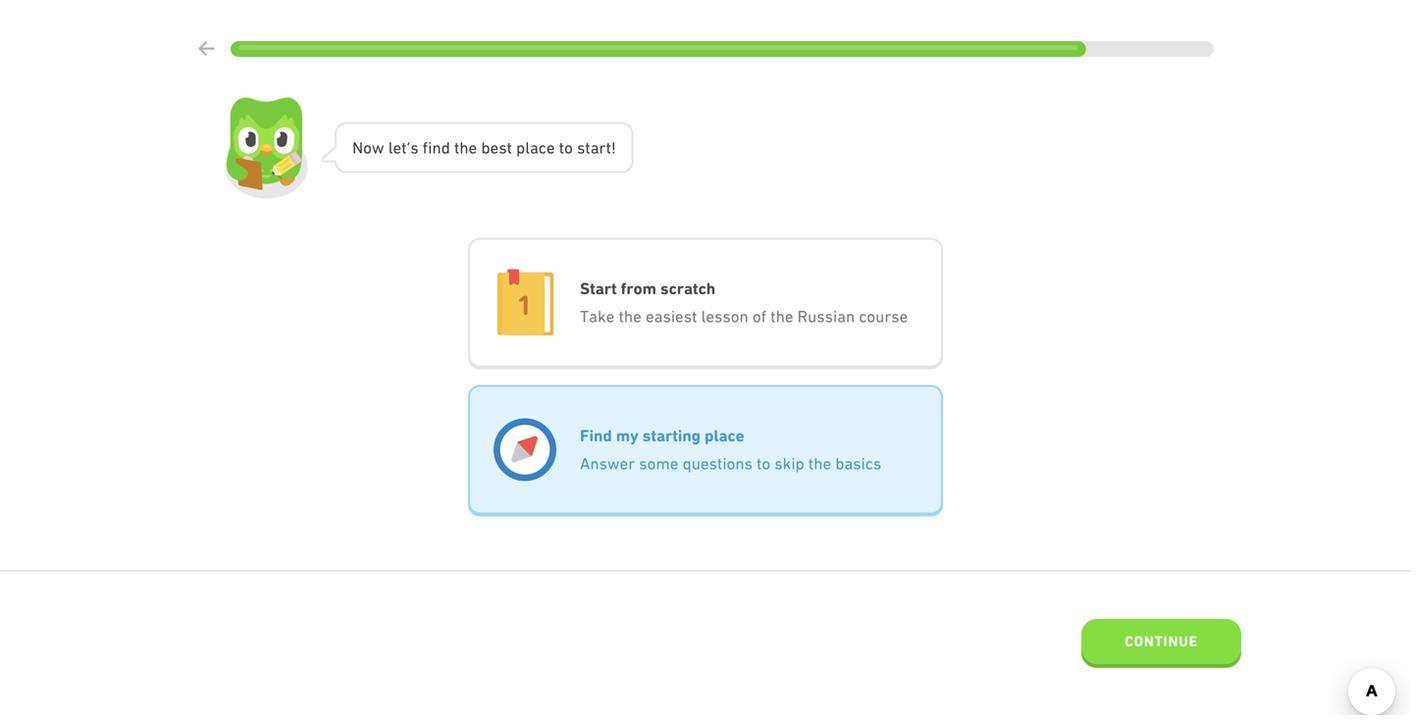 Task type: describe. For each thing, give the bounding box(es) containing it.
some
[[639, 454, 679, 473]]

course
[[859, 307, 908, 326]]

continue button
[[1082, 619, 1242, 668]]

i
[[428, 138, 432, 157]]

t o s t a r t !
[[559, 138, 616, 157]]

russian
[[798, 307, 855, 326]]

from
[[621, 279, 657, 298]]

continue
[[1125, 633, 1198, 650]]

of
[[753, 307, 767, 326]]

b
[[481, 138, 490, 157]]

2 a from the left
[[591, 138, 599, 157]]

scratch
[[661, 279, 716, 298]]

2 l from the left
[[525, 138, 530, 157]]

find
[[580, 426, 612, 445]]

to
[[757, 454, 771, 473]]

p l a c e
[[516, 138, 555, 157]]

w
[[372, 138, 384, 157]]

1 s from the left
[[410, 138, 419, 157]]

d
[[441, 138, 450, 157]]

o for t
[[564, 138, 573, 157]]

place
[[705, 426, 745, 445]]

n
[[432, 138, 441, 157]]

o for n
[[363, 138, 372, 157]]

h
[[460, 138, 469, 157]]

questions
[[683, 454, 753, 473]]

n o w l e t ' s
[[352, 138, 419, 157]]

p
[[516, 138, 525, 157]]

s for t o s t a r t !
[[577, 138, 585, 157]]

start
[[580, 279, 617, 298]]

1 e from the left
[[393, 138, 402, 157]]

my
[[616, 426, 639, 445]]



Task type: locate. For each thing, give the bounding box(es) containing it.
3 e from the left
[[490, 138, 499, 157]]

5 t from the left
[[585, 138, 591, 157]]

a left ! at the top left
[[591, 138, 599, 157]]

the
[[619, 307, 642, 326], [771, 307, 794, 326], [809, 454, 832, 473]]

the right of
[[771, 307, 794, 326]]

s left the "f"
[[410, 138, 419, 157]]

s
[[410, 138, 419, 157], [499, 138, 507, 157], [577, 138, 585, 157]]

o
[[363, 138, 372, 157], [564, 138, 573, 157]]

answer
[[580, 454, 635, 473]]

2 s from the left
[[499, 138, 507, 157]]

the right skip
[[809, 454, 832, 473]]

e right p
[[547, 138, 555, 157]]

e
[[393, 138, 402, 157], [469, 138, 477, 157], [490, 138, 499, 157], [547, 138, 555, 157]]

l
[[388, 138, 393, 157], [525, 138, 530, 157]]

b e s t
[[481, 138, 512, 157]]

s left r
[[577, 138, 585, 157]]

c
[[539, 138, 547, 157]]

0 horizontal spatial o
[[363, 138, 372, 157]]

1 horizontal spatial the
[[771, 307, 794, 326]]

0 horizontal spatial a
[[530, 138, 539, 157]]

l right w on the left of the page
[[388, 138, 393, 157]]

0 horizontal spatial the
[[619, 307, 642, 326]]

t
[[402, 138, 407, 157], [454, 138, 460, 157], [507, 138, 512, 157], [559, 138, 564, 157], [585, 138, 591, 157], [606, 138, 611, 157]]

1 t from the left
[[402, 138, 407, 157]]

f
[[423, 138, 428, 157]]

None radio
[[468, 238, 943, 369], [468, 385, 943, 517], [468, 238, 943, 369], [468, 385, 943, 517]]

2 e from the left
[[469, 138, 477, 157]]

n
[[352, 138, 363, 157]]

e left p
[[490, 138, 499, 157]]

easiest
[[646, 307, 697, 326]]

3 t from the left
[[507, 138, 512, 157]]

!
[[611, 138, 616, 157]]

e left b
[[469, 138, 477, 157]]

t h e
[[454, 138, 477, 157]]

skip
[[775, 454, 805, 473]]

1 horizontal spatial l
[[525, 138, 530, 157]]

the inside find my starting place answer some questions to skip the basics
[[809, 454, 832, 473]]

4 t from the left
[[559, 138, 564, 157]]

4 e from the left
[[547, 138, 555, 157]]

3 s from the left
[[577, 138, 585, 157]]

r
[[599, 138, 606, 157]]

'
[[407, 138, 410, 157]]

a
[[530, 138, 539, 157], [591, 138, 599, 157]]

s right b
[[499, 138, 507, 157]]

f i n d
[[423, 138, 450, 157]]

6 t from the left
[[606, 138, 611, 157]]

s for b e s t
[[499, 138, 507, 157]]

2 horizontal spatial s
[[577, 138, 585, 157]]

lesson
[[701, 307, 749, 326]]

1 horizontal spatial o
[[564, 138, 573, 157]]

a right p
[[530, 138, 539, 157]]

2 t from the left
[[454, 138, 460, 157]]

1 horizontal spatial s
[[499, 138, 507, 157]]

2 horizontal spatial the
[[809, 454, 832, 473]]

o right "c"
[[564, 138, 573, 157]]

e left '
[[393, 138, 402, 157]]

0 horizontal spatial s
[[410, 138, 419, 157]]

0 horizontal spatial l
[[388, 138, 393, 157]]

1 horizontal spatial a
[[591, 138, 599, 157]]

1 l from the left
[[388, 138, 393, 157]]

the down from
[[619, 307, 642, 326]]

1 o from the left
[[363, 138, 372, 157]]

basics
[[836, 454, 882, 473]]

progress bar
[[231, 41, 1214, 57]]

starting
[[643, 426, 701, 445]]

1 a from the left
[[530, 138, 539, 157]]

o left '
[[363, 138, 372, 157]]

start from scratch take the easiest lesson of the russian course
[[580, 279, 908, 326]]

find my starting place answer some questions to skip the basics
[[580, 426, 882, 473]]

l left "c"
[[525, 138, 530, 157]]

take
[[580, 307, 615, 326]]

2 o from the left
[[564, 138, 573, 157]]



Task type: vqa. For each thing, say whether or not it's contained in the screenshot.
N o w l e t ' s
yes



